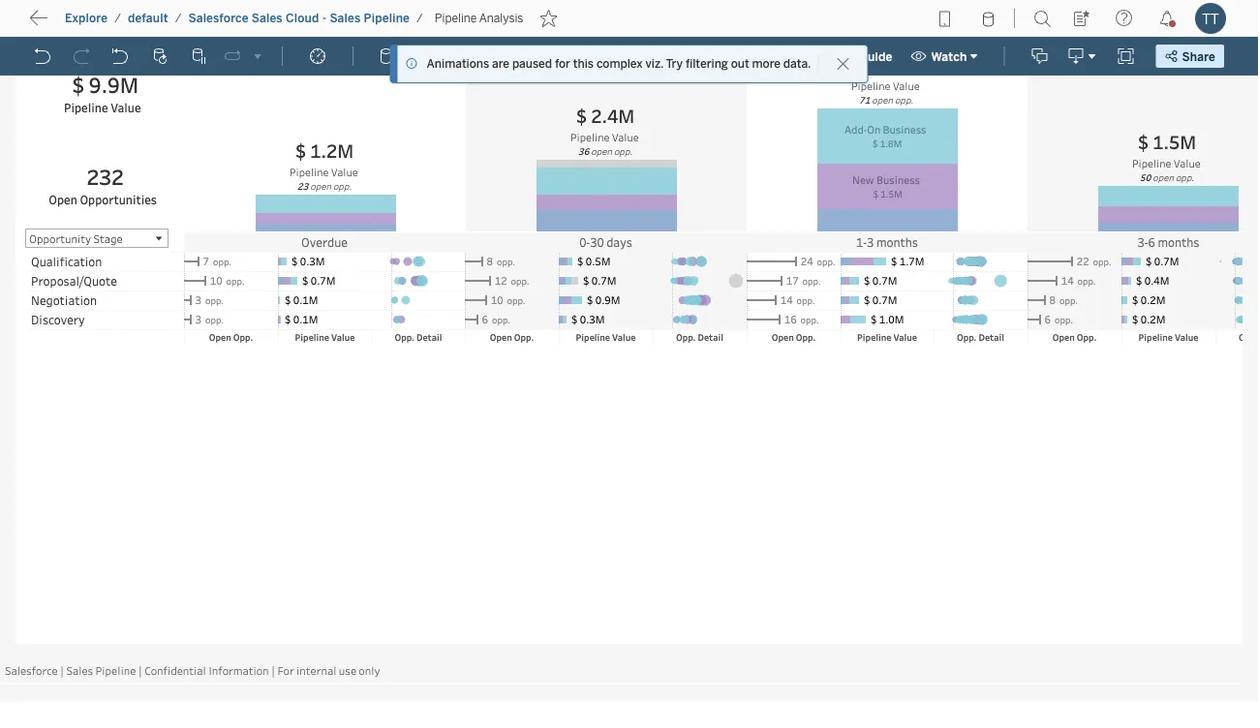 Task type: vqa. For each thing, say whether or not it's contained in the screenshot.
leftmost Tags
no



Task type: locate. For each thing, give the bounding box(es) containing it.
0 horizontal spatial /
[[115, 11, 121, 25]]

explore link
[[64, 10, 109, 26]]

content
[[106, 15, 167, 33]]

1 horizontal spatial pipeline
[[435, 11, 477, 25]]

/ right default
[[175, 11, 182, 25]]

skip
[[50, 15, 83, 33]]

sales left cloud
[[252, 11, 283, 25]]

explore
[[65, 11, 108, 25]]

2 horizontal spatial /
[[417, 11, 423, 25]]

0 horizontal spatial sales
[[252, 11, 283, 25]]

pipeline left analysis at left top
[[435, 11, 477, 25]]

0 horizontal spatial pipeline
[[364, 11, 410, 25]]

pipeline
[[364, 11, 410, 25], [435, 11, 477, 25]]

1 horizontal spatial /
[[175, 11, 182, 25]]

cloud
[[286, 11, 319, 25]]

/
[[115, 11, 121, 25], [175, 11, 182, 25], [417, 11, 423, 25]]

explore / default / salesforce sales cloud - sales pipeline /
[[65, 11, 423, 25]]

2 pipeline from the left
[[435, 11, 477, 25]]

sales
[[252, 11, 283, 25], [330, 11, 361, 25]]

sales right -
[[330, 11, 361, 25]]

/ right to
[[115, 11, 121, 25]]

/ left pipeline analysis
[[417, 11, 423, 25]]

pipeline right -
[[364, 11, 410, 25]]

1 horizontal spatial sales
[[330, 11, 361, 25]]



Task type: describe. For each thing, give the bounding box(es) containing it.
default
[[128, 11, 168, 25]]

1 sales from the left
[[252, 11, 283, 25]]

-
[[323, 11, 327, 25]]

salesforce sales cloud - sales pipeline link
[[188, 10, 411, 26]]

to
[[87, 15, 103, 33]]

analysis
[[480, 11, 524, 25]]

pipeline analysis element
[[429, 11, 530, 25]]

2 / from the left
[[175, 11, 182, 25]]

2 sales from the left
[[330, 11, 361, 25]]

3 / from the left
[[417, 11, 423, 25]]

1 / from the left
[[115, 11, 121, 25]]

1 pipeline from the left
[[364, 11, 410, 25]]

salesforce
[[189, 11, 249, 25]]

skip to content link
[[47, 11, 198, 37]]

skip to content
[[50, 15, 167, 33]]

default link
[[127, 10, 169, 26]]

pipeline analysis
[[435, 11, 524, 25]]



